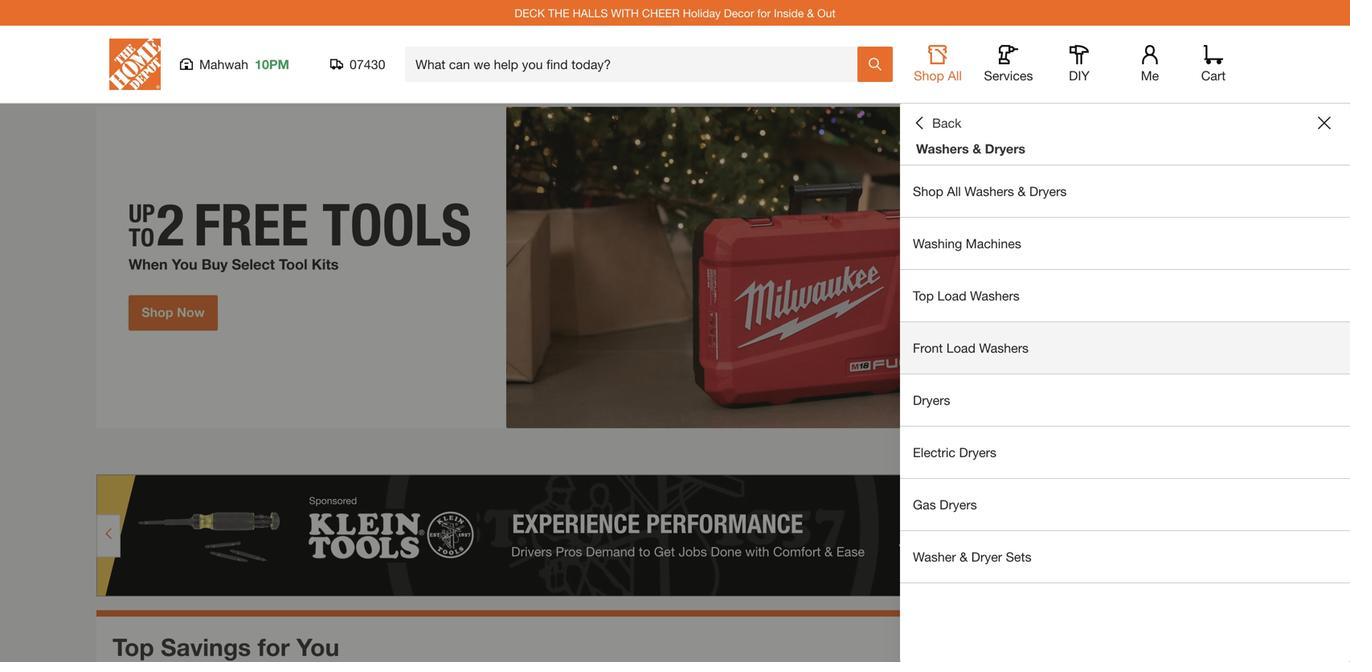 Task type: vqa. For each thing, say whether or not it's contained in the screenshot.
Electric Dryers link on the right bottom
yes



Task type: locate. For each thing, give the bounding box(es) containing it.
1 vertical spatial load
[[947, 341, 976, 356]]

menu
[[901, 166, 1351, 584]]

shop inside button
[[914, 68, 945, 83]]

10pm
[[255, 57, 290, 72]]

load for top
[[938, 288, 967, 304]]

load down the washing
[[938, 288, 967, 304]]

all down "washers & dryers"
[[948, 184, 962, 199]]

&
[[808, 6, 815, 20], [973, 141, 982, 156], [1018, 184, 1026, 199], [960, 550, 968, 565]]

top up front
[[914, 288, 934, 304]]

washing machines link
[[901, 218, 1351, 269]]

1 vertical spatial all
[[948, 184, 962, 199]]

top load washers link
[[901, 270, 1351, 322]]

0 vertical spatial top
[[914, 288, 934, 304]]

top inside "link"
[[914, 288, 934, 304]]

washers down "back"
[[917, 141, 970, 156]]

shop
[[914, 68, 945, 83], [914, 184, 944, 199]]

electric dryers
[[914, 445, 997, 460]]

savings
[[161, 633, 251, 662]]

1 horizontal spatial for
[[758, 6, 771, 20]]

for left the inside
[[758, 6, 771, 20]]

for left 'you'
[[258, 633, 290, 662]]

with
[[611, 6, 639, 20]]

halls
[[573, 6, 608, 20]]

decor
[[724, 6, 755, 20]]

0 vertical spatial for
[[758, 6, 771, 20]]

washers
[[917, 141, 970, 156], [965, 184, 1015, 199], [971, 288, 1020, 304], [980, 341, 1029, 356]]

washers down machines on the top of page
[[971, 288, 1020, 304]]

washer
[[914, 550, 957, 565]]

0 horizontal spatial top
[[113, 633, 154, 662]]

inside
[[774, 6, 804, 20]]

back button
[[914, 115, 962, 131]]

machines
[[966, 236, 1022, 251]]

shop all button
[[913, 45, 964, 84]]

washers inside front load washers link
[[980, 341, 1029, 356]]

shop up the washing
[[914, 184, 944, 199]]

1 vertical spatial top
[[113, 633, 154, 662]]

load
[[938, 288, 967, 304], [947, 341, 976, 356]]

shop all
[[914, 68, 963, 83]]

0 vertical spatial all
[[948, 68, 963, 83]]

shop inside menu
[[914, 184, 944, 199]]

top left savings
[[113, 633, 154, 662]]

holiday
[[683, 6, 721, 20]]

washing machines
[[914, 236, 1022, 251]]

you
[[297, 633, 340, 662]]

& left dryer
[[960, 550, 968, 565]]

1 horizontal spatial top
[[914, 288, 934, 304]]

washers inside shop all washers & dryers link
[[965, 184, 1015, 199]]

0 horizontal spatial for
[[258, 633, 290, 662]]

dryers
[[986, 141, 1026, 156], [1030, 184, 1067, 199], [914, 393, 951, 408], [960, 445, 997, 460], [940, 497, 978, 513]]

services
[[985, 68, 1034, 83]]

top load washers
[[914, 288, 1020, 304]]

sets
[[1006, 550, 1032, 565]]

cheer
[[642, 6, 680, 20]]

image for 30nov2023-hp-bau-mw44-45 image
[[96, 107, 1254, 429]]

load right front
[[947, 341, 976, 356]]

front load washers link
[[901, 322, 1351, 374]]

all
[[948, 68, 963, 83], [948, 184, 962, 199]]

for
[[758, 6, 771, 20], [258, 633, 290, 662]]

1 vertical spatial shop
[[914, 184, 944, 199]]

the
[[548, 6, 570, 20]]

gas dryers
[[914, 497, 978, 513]]

out
[[818, 6, 836, 20]]

washers & dryers
[[917, 141, 1026, 156]]

0 vertical spatial shop
[[914, 68, 945, 83]]

washer & dryer sets
[[914, 550, 1032, 565]]

all up "back"
[[948, 68, 963, 83]]

washers for front load washers
[[980, 341, 1029, 356]]

electric
[[914, 445, 956, 460]]

drawer close image
[[1319, 117, 1332, 129]]

gas
[[914, 497, 937, 513]]

washers down top load washers
[[980, 341, 1029, 356]]

top
[[914, 288, 934, 304], [113, 633, 154, 662]]

load inside "link"
[[938, 288, 967, 304]]

all inside menu
[[948, 184, 962, 199]]

shop for shop all
[[914, 68, 945, 83]]

0 vertical spatial load
[[938, 288, 967, 304]]

deck the halls with cheer holiday decor for inside & out link
[[515, 6, 836, 20]]

me
[[1142, 68, 1160, 83]]

shop up back "button"
[[914, 68, 945, 83]]

deck the halls with cheer holiday decor for inside & out
[[515, 6, 836, 20]]

washing
[[914, 236, 963, 251]]

washers down "washers & dryers"
[[965, 184, 1015, 199]]

& left out
[[808, 6, 815, 20]]

front load washers
[[914, 341, 1029, 356]]

washers inside top load washers "link"
[[971, 288, 1020, 304]]

the home depot logo image
[[109, 39, 161, 90]]

all inside button
[[948, 68, 963, 83]]



Task type: describe. For each thing, give the bounding box(es) containing it.
top for top savings for you
[[113, 633, 154, 662]]

mahwah 10pm
[[199, 57, 290, 72]]

me button
[[1125, 45, 1176, 84]]

cart link
[[1197, 45, 1232, 84]]

top savings for you
[[113, 633, 340, 662]]

& up machines on the top of page
[[1018, 184, 1026, 199]]

mahwah
[[199, 57, 249, 72]]

& up shop all washers & dryers
[[973, 141, 982, 156]]

back
[[933, 115, 962, 131]]

diy button
[[1054, 45, 1106, 84]]

diy
[[1070, 68, 1090, 83]]

gas dryers link
[[901, 479, 1351, 531]]

front
[[914, 341, 944, 356]]

dryer
[[972, 550, 1003, 565]]

07430
[[350, 57, 386, 72]]

washers for shop all washers & dryers
[[965, 184, 1015, 199]]

cart
[[1202, 68, 1227, 83]]

washer & dryer sets link
[[901, 532, 1351, 583]]

dryers link
[[901, 375, 1351, 426]]

What can we help you find today? search field
[[416, 47, 857, 81]]

top for top load washers
[[914, 288, 934, 304]]

07430 button
[[331, 56, 386, 72]]

all for shop all
[[948, 68, 963, 83]]

shop all washers & dryers
[[914, 184, 1067, 199]]

electric dryers link
[[901, 427, 1351, 478]]

washers for top load washers
[[971, 288, 1020, 304]]

menu containing shop all washers & dryers
[[901, 166, 1351, 584]]

load for front
[[947, 341, 976, 356]]

feedback link image
[[1329, 272, 1351, 359]]

deck
[[515, 6, 545, 20]]

shop all washers & dryers link
[[901, 166, 1351, 217]]

shop for shop all washers & dryers
[[914, 184, 944, 199]]

all for shop all washers & dryers
[[948, 184, 962, 199]]

services button
[[983, 45, 1035, 84]]

1 vertical spatial for
[[258, 633, 290, 662]]



